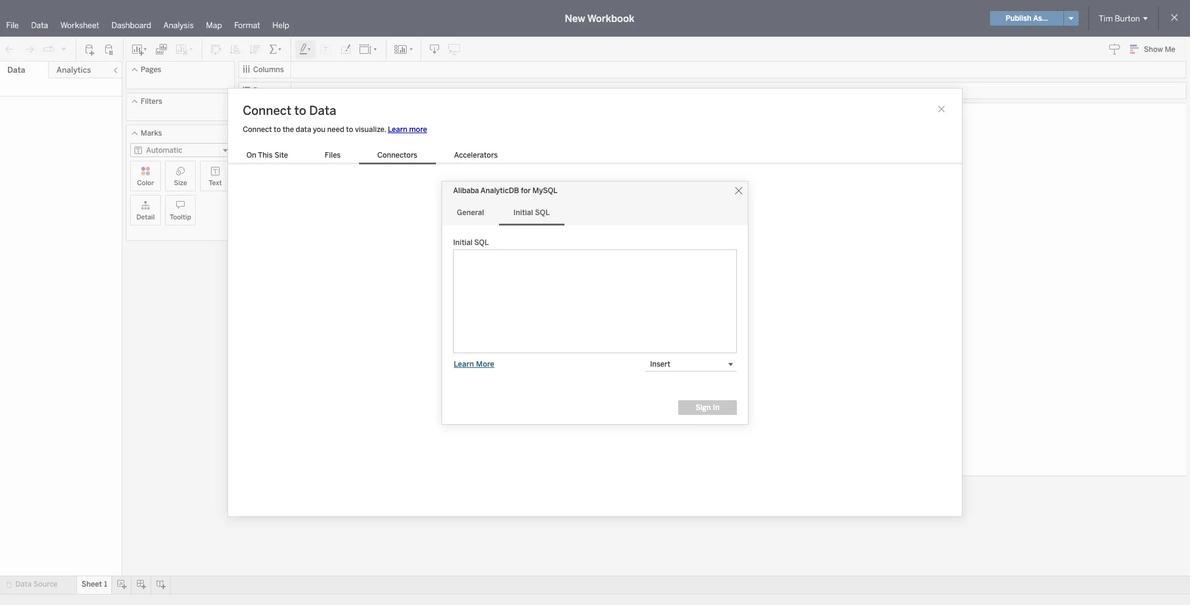 Task type: vqa. For each thing, say whether or not it's contained in the screenshot.
Home
no



Task type: describe. For each thing, give the bounding box(es) containing it.
connect for connect to data
[[243, 103, 292, 118]]

as...
[[1034, 14, 1049, 23]]

visualize.
[[355, 125, 386, 134]]

publish as... button
[[991, 11, 1064, 26]]

0 vertical spatial sheet 1
[[244, 109, 287, 126]]

files
[[325, 151, 341, 160]]

tooltip
[[170, 214, 191, 222]]

list box containing on this site
[[228, 149, 516, 165]]

analyticdb
[[481, 186, 520, 195]]

show me button
[[1125, 40, 1187, 59]]

sort descending image
[[249, 43, 261, 55]]

publish
[[1006, 14, 1032, 23]]

0 vertical spatial sheet
[[244, 109, 277, 126]]

2 horizontal spatial to
[[346, 125, 353, 134]]

pause auto updates image
[[103, 43, 116, 55]]

tim burton
[[1100, 14, 1141, 23]]

0 horizontal spatial initial
[[453, 238, 473, 247]]

format
[[234, 21, 260, 30]]

show/hide cards image
[[394, 43, 414, 55]]

alibaba analyticdb for mysql dialog
[[442, 181, 748, 424]]

the
[[283, 125, 294, 134]]

data up replay animation image
[[31, 21, 48, 30]]

rows
[[253, 86, 272, 95]]

connect for connect to the data you need to visualize. learn more
[[243, 125, 272, 134]]

0 horizontal spatial 1
[[104, 581, 107, 589]]

swap rows and columns image
[[210, 43, 222, 55]]

more
[[476, 360, 495, 369]]

in
[[713, 404, 720, 412]]

filters
[[141, 97, 162, 106]]

connectors
[[378, 151, 418, 160]]

alibaba analyticdb for mysql
[[453, 186, 558, 195]]

analytics
[[57, 65, 91, 75]]

size
[[174, 179, 187, 187]]

1 vertical spatial initial sql
[[453, 238, 489, 247]]

here
[[754, 298, 770, 307]]

drop
[[719, 298, 736, 307]]

sign in button
[[679, 401, 737, 415]]

marks
[[141, 129, 162, 138]]

data source
[[15, 581, 58, 589]]

map
[[206, 21, 222, 30]]

this
[[258, 151, 273, 160]]

for
[[521, 186, 531, 195]]

new workbook
[[565, 13, 635, 24]]

sql inside modular connection dialog tabs tab list
[[535, 208, 550, 217]]

download image
[[429, 43, 441, 55]]

alibaba
[[453, 186, 479, 195]]

data
[[296, 125, 311, 134]]

new data source image
[[84, 43, 96, 55]]

sort ascending image
[[229, 43, 242, 55]]

color
[[137, 179, 154, 187]]

learn inside alibaba analyticdb for mysql dialog
[[454, 360, 474, 369]]

to for data
[[295, 103, 306, 118]]

burton
[[1115, 14, 1141, 23]]

data guide image
[[1109, 43, 1122, 55]]

to use edit in desktop, save the workbook outside of personal space image
[[449, 43, 461, 55]]

show labels image
[[320, 43, 332, 55]]

totals image
[[269, 43, 283, 55]]

help
[[273, 21, 289, 30]]

clear sheet image
[[175, 43, 195, 55]]

general
[[457, 208, 484, 217]]

sign
[[696, 404, 712, 412]]



Task type: locate. For each thing, give the bounding box(es) containing it.
1 vertical spatial connect
[[243, 125, 272, 134]]

1 right the source
[[104, 581, 107, 589]]

sheet 1 right the source
[[82, 581, 107, 589]]

learn left more at the bottom left of page
[[454, 360, 474, 369]]

redo image
[[23, 43, 35, 55]]

0 horizontal spatial sql
[[475, 238, 489, 247]]

1 horizontal spatial sql
[[535, 208, 550, 217]]

initial sql down general
[[453, 238, 489, 247]]

1 vertical spatial initial
[[453, 238, 473, 247]]

dashboard
[[112, 21, 151, 30]]

initial down general
[[453, 238, 473, 247]]

initial sql
[[514, 208, 550, 217], [453, 238, 489, 247]]

initial sql down for
[[514, 208, 550, 217]]

learn
[[388, 125, 408, 134], [454, 360, 474, 369]]

initial inside modular connection dialog tabs tab list
[[514, 208, 534, 217]]

learn more link
[[388, 125, 427, 134]]

0 horizontal spatial learn
[[388, 125, 408, 134]]

1 vertical spatial sheet 1
[[82, 581, 107, 589]]

on
[[247, 151, 256, 160]]

1 horizontal spatial learn
[[454, 360, 474, 369]]

modular connection dialog tabs tab list
[[442, 200, 748, 226]]

sheet
[[244, 109, 277, 126], [82, 581, 102, 589]]

source
[[33, 581, 58, 589]]

pages
[[141, 65, 161, 74]]

replay animation image
[[43, 43, 55, 55]]

1 horizontal spatial initial
[[514, 208, 534, 217]]

data down undo icon
[[7, 65, 25, 75]]

analysis
[[164, 21, 194, 30]]

1 horizontal spatial 1
[[280, 109, 287, 126]]

undo image
[[4, 43, 16, 55]]

detail
[[136, 214, 155, 222]]

to for the
[[274, 125, 281, 134]]

1 vertical spatial learn
[[454, 360, 474, 369]]

me
[[1166, 45, 1176, 54]]

1 horizontal spatial sheet 1
[[244, 109, 287, 126]]

0 vertical spatial initial
[[514, 208, 534, 217]]

0 vertical spatial initial sql
[[514, 208, 550, 217]]

1 left the data
[[280, 109, 287, 126]]

1 horizontal spatial sheet
[[244, 109, 277, 126]]

connect down rows
[[243, 103, 292, 118]]

1 vertical spatial 1
[[104, 581, 107, 589]]

more
[[409, 125, 427, 134]]

to left the the
[[274, 125, 281, 134]]

columns
[[253, 65, 284, 74]]

need
[[327, 125, 345, 134]]

connect to the data you need to visualize. learn more
[[243, 125, 427, 134]]

0 vertical spatial connect
[[243, 103, 292, 118]]

accelerators
[[454, 151, 498, 160]]

list box
[[228, 149, 516, 165]]

collapse image
[[112, 67, 119, 74]]

1 horizontal spatial initial sql
[[514, 208, 550, 217]]

publish as...
[[1006, 14, 1049, 23]]

text
[[209, 179, 222, 187]]

data left the source
[[15, 581, 32, 589]]

1 connect from the top
[[243, 103, 292, 118]]

to right need
[[346, 125, 353, 134]]

new
[[565, 13, 586, 24]]

0 horizontal spatial initial sql
[[453, 238, 489, 247]]

drop field here
[[719, 298, 770, 307]]

sheet down rows
[[244, 109, 277, 126]]

connect to data
[[243, 103, 337, 118]]

initial
[[514, 208, 534, 217], [453, 238, 473, 247]]

0 horizontal spatial to
[[274, 125, 281, 134]]

1 horizontal spatial to
[[295, 103, 306, 118]]

fit image
[[359, 43, 379, 55]]

connect
[[243, 103, 292, 118], [243, 125, 272, 134]]

data up you
[[309, 103, 337, 118]]

initial sql inside modular connection dialog tabs tab list
[[514, 208, 550, 217]]

Initial SQL text field
[[453, 249, 737, 353]]

learn more
[[454, 360, 495, 369]]

1 vertical spatial sql
[[475, 238, 489, 247]]

worksheet
[[60, 21, 99, 30]]

0 vertical spatial learn
[[388, 125, 408, 134]]

sql down general
[[475, 238, 489, 247]]

sheet right the source
[[82, 581, 102, 589]]

learn left more at the left top of the page
[[388, 125, 408, 134]]

initial down for
[[514, 208, 534, 217]]

format workbook image
[[340, 43, 352, 55]]

new worksheet image
[[131, 43, 148, 55]]

to up the data
[[295, 103, 306, 118]]

file
[[6, 21, 19, 30]]

on this site
[[247, 151, 288, 160]]

0 vertical spatial 1
[[280, 109, 287, 126]]

show me
[[1145, 45, 1176, 54]]

mysql
[[533, 186, 558, 195]]

tim
[[1100, 14, 1114, 23]]

to
[[295, 103, 306, 118], [274, 125, 281, 134], [346, 125, 353, 134]]

duplicate image
[[155, 43, 168, 55]]

sheet 1 down rows
[[244, 109, 287, 126]]

0 horizontal spatial sheet
[[82, 581, 102, 589]]

1
[[280, 109, 287, 126], [104, 581, 107, 589]]

site
[[275, 151, 288, 160]]

highlight image
[[299, 43, 313, 55]]

0 vertical spatial sql
[[535, 208, 550, 217]]

2 connect from the top
[[243, 125, 272, 134]]

replay animation image
[[60, 45, 67, 52]]

sql
[[535, 208, 550, 217], [475, 238, 489, 247]]

you
[[313, 125, 326, 134]]

data
[[31, 21, 48, 30], [7, 65, 25, 75], [309, 103, 337, 118], [15, 581, 32, 589]]

0 horizontal spatial sheet 1
[[82, 581, 107, 589]]

connect up on
[[243, 125, 272, 134]]

1 vertical spatial sheet
[[82, 581, 102, 589]]

sql down mysql
[[535, 208, 550, 217]]

field
[[737, 298, 752, 307]]

workbook
[[588, 13, 635, 24]]

sheet 1
[[244, 109, 287, 126], [82, 581, 107, 589]]

learn more link
[[453, 360, 495, 369]]

show
[[1145, 45, 1164, 54]]

sign in
[[696, 404, 720, 412]]



